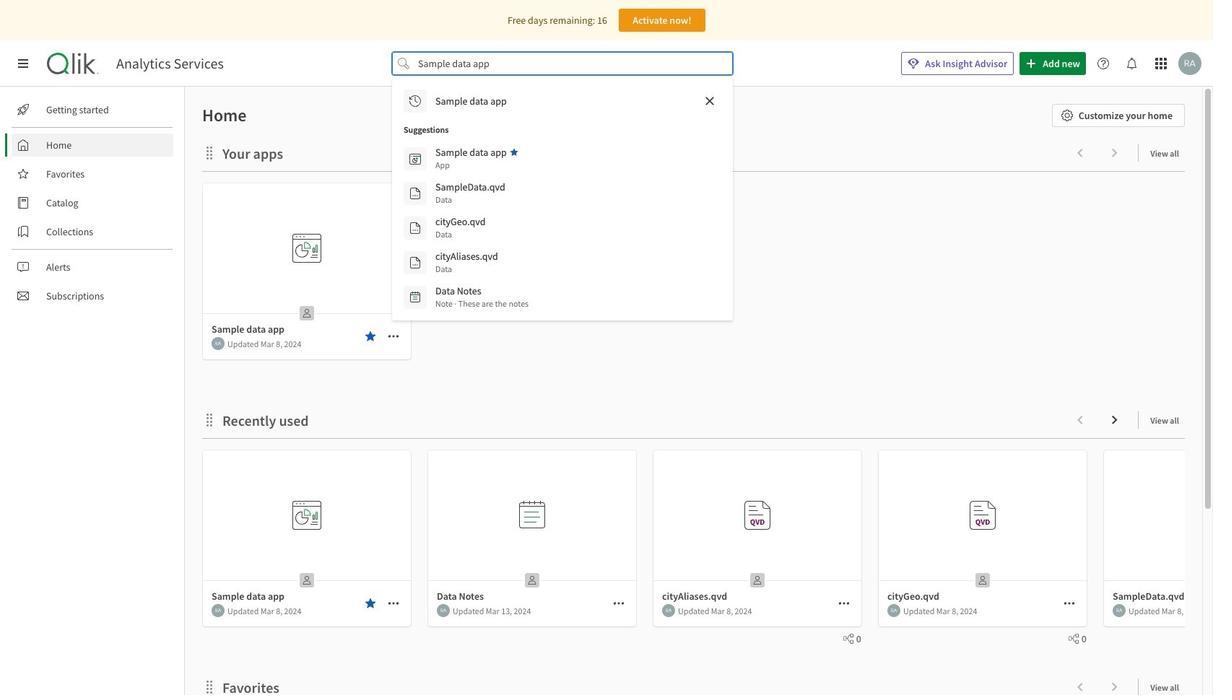 Task type: vqa. For each thing, say whether or not it's contained in the screenshot.
the insights within . Any found insights can be saved to this sheet.
no



Task type: describe. For each thing, give the bounding box(es) containing it.
0 horizontal spatial ruby anderson image
[[212, 337, 225, 350]]

2 move collection image from the top
[[202, 680, 217, 694]]

close sidebar menu image
[[17, 58, 29, 69]]

sample data app element
[[436, 146, 507, 159]]

2 remove from favorites image from the top
[[365, 598, 376, 610]]

Search for content text field
[[415, 52, 710, 75]]

more actions image
[[1064, 598, 1075, 610]]

analytics services element
[[116, 55, 224, 72]]

sampledata.qvd element
[[436, 181, 505, 194]]

navigation pane element
[[0, 92, 184, 313]]

1 horizontal spatial ruby anderson image
[[662, 605, 675, 618]]



Task type: locate. For each thing, give the bounding box(es) containing it.
these are the notes element
[[436, 298, 529, 311]]

ruby anderson image
[[1179, 52, 1202, 75], [212, 605, 225, 618], [437, 605, 450, 618], [888, 605, 901, 618]]

ruby anderson element
[[212, 337, 225, 350], [212, 605, 225, 618], [437, 605, 450, 618], [662, 605, 675, 618], [888, 605, 901, 618], [1113, 605, 1126, 618]]

data notes element
[[436, 285, 481, 298]]

1 move collection image from the top
[[202, 146, 217, 160]]

0 vertical spatial move collection image
[[202, 146, 217, 160]]

remove from favorites image
[[365, 331, 376, 342], [365, 598, 376, 610]]

move collection image
[[202, 146, 217, 160], [202, 680, 217, 694]]

list box
[[398, 84, 727, 315]]

1 remove from favorites image from the top
[[365, 331, 376, 342]]

1 vertical spatial remove from favorites image
[[365, 598, 376, 610]]

ruby anderson image
[[212, 337, 225, 350], [662, 605, 675, 618], [1113, 605, 1126, 618]]

main content
[[179, 87, 1213, 696]]

0 vertical spatial remove from favorites image
[[365, 331, 376, 342]]

citygeo.qvd element
[[436, 215, 486, 228]]

cityaliases.qvd element
[[436, 250, 498, 263]]

move collection image
[[202, 413, 217, 427]]

more actions image
[[388, 331, 399, 342], [388, 598, 399, 610], [613, 598, 625, 610], [839, 598, 850, 610]]

1 vertical spatial move collection image
[[202, 680, 217, 694]]

2 horizontal spatial ruby anderson image
[[1113, 605, 1126, 618]]



